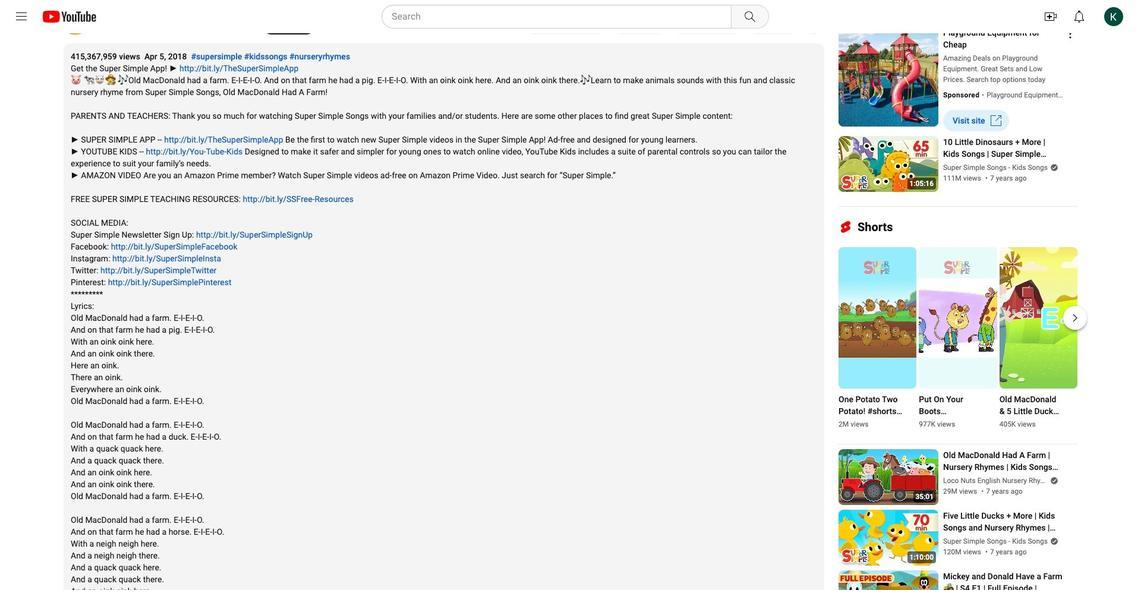 Task type: locate. For each thing, give the bounding box(es) containing it.
None search field
[[360, 5, 772, 29]]

verified image
[[1049, 163, 1059, 172], [1049, 538, 1059, 546]]

verified image for five little ducks + more | kids songs and nursery rhymes | super simple songs by super simple songs - kids songs 120,220,793 views 7 years ago 1 hour, 10 minutes element
[[1049, 538, 1059, 546]]

Search text field
[[392, 9, 729, 24]]

tab list
[[839, 0, 1142, 26]]

more actions image
[[804, 13, 825, 34]]

verified image for 10 little dinosaurs + more | kids songs | super simple songs by super simple songs - kids songs 111,895,230 views 7 years ago 1 hour, 5 minutes element
[[1049, 163, 1059, 172]]

verified image
[[1049, 477, 1059, 485]]

1 vertical spatial verified image
[[1049, 538, 1059, 546]]

five little ducks + more | kids songs and nursery rhymes | super simple songs by super simple songs - kids songs 120,220,793 views 7 years ago 1 hour, 10 minutes element
[[944, 510, 1064, 534]]

1 verified image from the top
[[1049, 163, 1059, 172]]

verified image down five little ducks + more | kids songs and nursery rhymes | super simple songs by super simple songs - kids songs 120,220,793 views 7 years ago 1 hour, 10 minutes element
[[1049, 538, 1059, 546]]

None text field
[[920, 394, 984, 418]]

None text field
[[696, 19, 733, 29], [953, 116, 986, 125], [839, 394, 903, 418], [1000, 394, 1064, 418], [696, 19, 733, 29], [953, 116, 986, 125], [839, 394, 903, 418], [1000, 394, 1064, 418]]

old macdonald had a farm | nursery rhymes | kids songs for children by loco nuts english nursery rhymes and kids songs 29,713,684 views 7 years ago 35 minutes element
[[944, 450, 1064, 474]]

1 hour, 10 minutes image
[[908, 552, 937, 564]]

2 verified image from the top
[[1049, 538, 1059, 546]]

0 vertical spatial verified image
[[1049, 163, 1059, 172]]

verified image down 10 little dinosaurs + more | kids songs | super simple songs by super simple songs - kids songs 111,895,230 views 7 years ago 1 hour, 5 minutes element
[[1049, 163, 1059, 172]]



Task type: vqa. For each thing, say whether or not it's contained in the screenshot.
Movies & Tv
no



Task type: describe. For each thing, give the bounding box(es) containing it.
1 hour, 5 minutes, 16 seconds image
[[908, 178, 937, 190]]

sponsored image
[[944, 90, 987, 101]]

35 minutes, 1 second image
[[914, 491, 937, 503]]

10 little dinosaurs + more | kids songs | super simple songs by super simple songs - kids songs 111,895,230 views 7 years ago 1 hour, 5 minutes element
[[944, 136, 1064, 160]]

mickey and donald have a farm 🚜 | s4 e1 | full episode | mickey mouse clubhouse | @disneyjunior by disney junior 489,277,504 views 4 years ago 30 minutes element
[[944, 571, 1064, 591]]

avatar image image
[[1105, 7, 1124, 26]]



